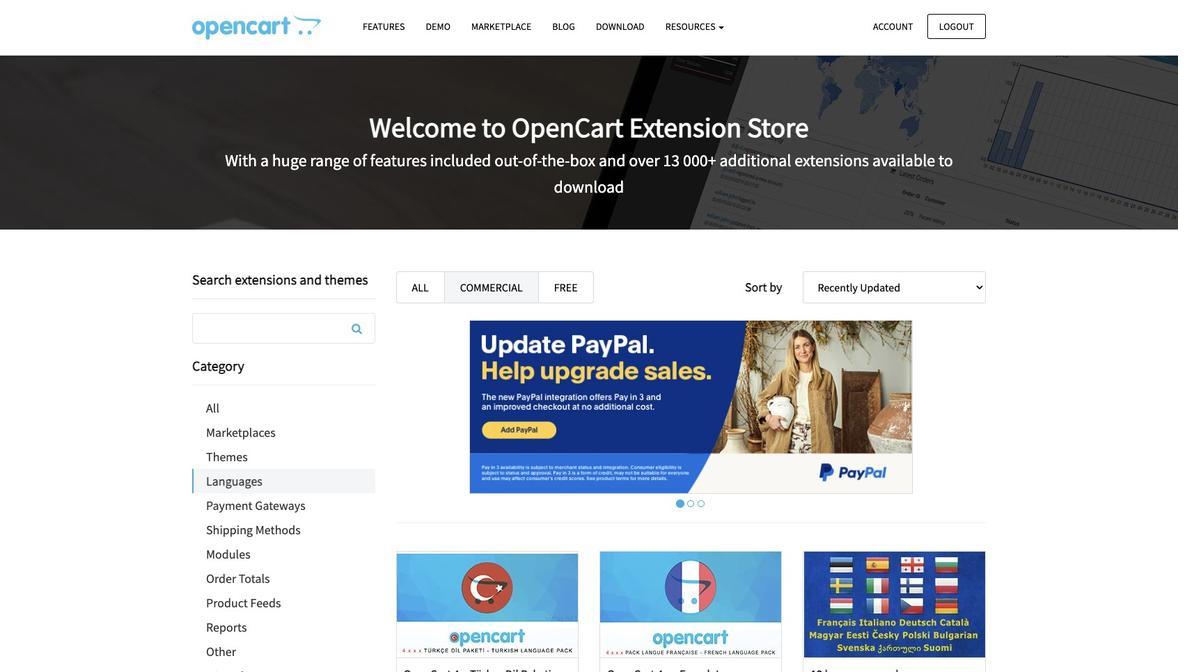 Task type: vqa. For each thing, say whether or not it's contained in the screenshot.
INCLUDED
yes



Task type: locate. For each thing, give the bounding box(es) containing it.
0 horizontal spatial all link
[[192, 396, 375, 421]]

features link
[[352, 15, 415, 39]]

order
[[206, 571, 236, 587]]

search extensions and themes
[[192, 271, 368, 288]]

other link
[[192, 640, 375, 664]]

a
[[260, 149, 269, 171]]

search image
[[352, 323, 362, 334]]

0 horizontal spatial to
[[482, 110, 506, 145]]

download
[[554, 176, 624, 198]]

all link for marketplaces
[[192, 396, 375, 421]]

all link
[[396, 272, 445, 304], [192, 396, 375, 421]]

1 horizontal spatial all
[[412, 281, 429, 295]]

to
[[482, 110, 506, 145], [939, 149, 953, 171]]

marketplace link
[[461, 15, 542, 39]]

to up out-
[[482, 110, 506, 145]]

product feeds link
[[192, 591, 375, 615]]

13
[[663, 149, 680, 171]]

features
[[363, 20, 405, 33]]

0 horizontal spatial and
[[299, 271, 322, 288]]

marketplaces
[[206, 425, 276, 441]]

payment gateways
[[206, 498, 306, 514]]

all
[[412, 281, 429, 295], [206, 400, 219, 416]]

order totals link
[[192, 567, 375, 591]]

resources link
[[655, 15, 735, 39]]

modules
[[206, 547, 250, 563]]

logout
[[939, 20, 974, 32]]

1 horizontal spatial all link
[[396, 272, 445, 304]]

reports link
[[192, 615, 375, 640]]

extensions right "search"
[[235, 271, 297, 288]]

available
[[872, 149, 935, 171]]

1 vertical spatial all link
[[192, 396, 375, 421]]

0 horizontal spatial extensions
[[235, 271, 297, 288]]

themes
[[325, 271, 368, 288]]

additional
[[720, 149, 791, 171]]

shipping
[[206, 522, 253, 538]]

0 vertical spatial and
[[599, 149, 626, 171]]

all for commercial
[[412, 281, 429, 295]]

paypal payment gateway image
[[469, 320, 913, 494]]

1 vertical spatial extensions
[[235, 271, 297, 288]]

huge
[[272, 149, 307, 171]]

0 vertical spatial extensions
[[795, 149, 869, 171]]

extensions inside welcome to opencart extension store with a huge range of features included out-of-the-box and over 13 000+ additional extensions available to download
[[795, 149, 869, 171]]

1 horizontal spatial extensions
[[795, 149, 869, 171]]

1 vertical spatial all
[[206, 400, 219, 416]]

None text field
[[193, 314, 374, 343]]

extensions
[[795, 149, 869, 171], [235, 271, 297, 288]]

0 horizontal spatial all
[[206, 400, 219, 416]]

to right "available"
[[939, 149, 953, 171]]

shipping methods link
[[192, 518, 375, 542]]

opencart language  extensions image
[[192, 15, 321, 40]]

order totals
[[206, 571, 270, 587]]

blog
[[552, 20, 575, 33]]

totals
[[239, 571, 270, 587]]

product
[[206, 595, 248, 611]]

1 horizontal spatial and
[[599, 149, 626, 171]]

0 vertical spatial to
[[482, 110, 506, 145]]

box
[[570, 149, 595, 171]]

themes link
[[192, 445, 375, 469]]

and
[[599, 149, 626, 171], [299, 271, 322, 288]]

1 vertical spatial to
[[939, 149, 953, 171]]

and right box
[[599, 149, 626, 171]]

and left themes
[[299, 271, 322, 288]]

languages
[[206, 473, 262, 489]]

0 vertical spatial all
[[412, 281, 429, 295]]

welcome
[[369, 110, 476, 145]]

feeds
[[250, 595, 281, 611]]

extensions down store
[[795, 149, 869, 171]]

over
[[629, 149, 660, 171]]

marketplace
[[471, 20, 531, 33]]

of-
[[523, 149, 542, 171]]

0 vertical spatial all link
[[396, 272, 445, 304]]

of
[[353, 149, 367, 171]]

opencart 4.x - french language pack - pack de la.. image
[[600, 552, 781, 658]]

with
[[225, 149, 257, 171]]

search
[[192, 271, 232, 288]]

themes
[[206, 449, 248, 465]]



Task type: describe. For each thing, give the bounding box(es) containing it.
range
[[310, 149, 350, 171]]

modules link
[[192, 542, 375, 567]]

logout link
[[927, 14, 986, 39]]

blog link
[[542, 15, 586, 39]]

methods
[[255, 522, 301, 538]]

12 languages pack image
[[804, 552, 985, 658]]

gateways
[[255, 498, 306, 514]]

by
[[769, 279, 782, 295]]

shipping methods
[[206, 522, 301, 538]]

payment gateways link
[[192, 494, 375, 518]]

languages link
[[194, 469, 375, 494]]

opencart 4.x türkçe dil paketi - turkish langu.. image
[[397, 552, 578, 658]]

reports
[[206, 620, 247, 636]]

included
[[430, 149, 491, 171]]

sort
[[745, 279, 767, 295]]

download
[[596, 20, 644, 33]]

the-
[[542, 149, 570, 171]]

000+
[[683, 149, 716, 171]]

free
[[554, 281, 578, 295]]

account
[[873, 20, 913, 32]]

category
[[192, 357, 244, 375]]

product feeds
[[206, 595, 281, 611]]

payment
[[206, 498, 253, 514]]

and inside welcome to opencart extension store with a huge range of features included out-of-the-box and over 13 000+ additional extensions available to download
[[599, 149, 626, 171]]

welcome to opencart extension store with a huge range of features included out-of-the-box and over 13 000+ additional extensions available to download
[[225, 110, 953, 198]]

account link
[[861, 14, 925, 39]]

all for marketplaces
[[206, 400, 219, 416]]

demo link
[[415, 15, 461, 39]]

all link for commercial
[[396, 272, 445, 304]]

features
[[370, 149, 427, 171]]

commercial
[[460, 281, 523, 295]]

marketplaces link
[[192, 421, 375, 445]]

out-
[[494, 149, 523, 171]]

store
[[747, 110, 809, 145]]

download link
[[586, 15, 655, 39]]

1 vertical spatial and
[[299, 271, 322, 288]]

commercial link
[[444, 272, 539, 304]]

opencart
[[512, 110, 624, 145]]

resources
[[665, 20, 717, 33]]

free link
[[538, 272, 594, 304]]

other
[[206, 644, 236, 660]]

demo
[[426, 20, 450, 33]]

sort by
[[745, 279, 782, 295]]

extension
[[629, 110, 742, 145]]

1 horizontal spatial to
[[939, 149, 953, 171]]



